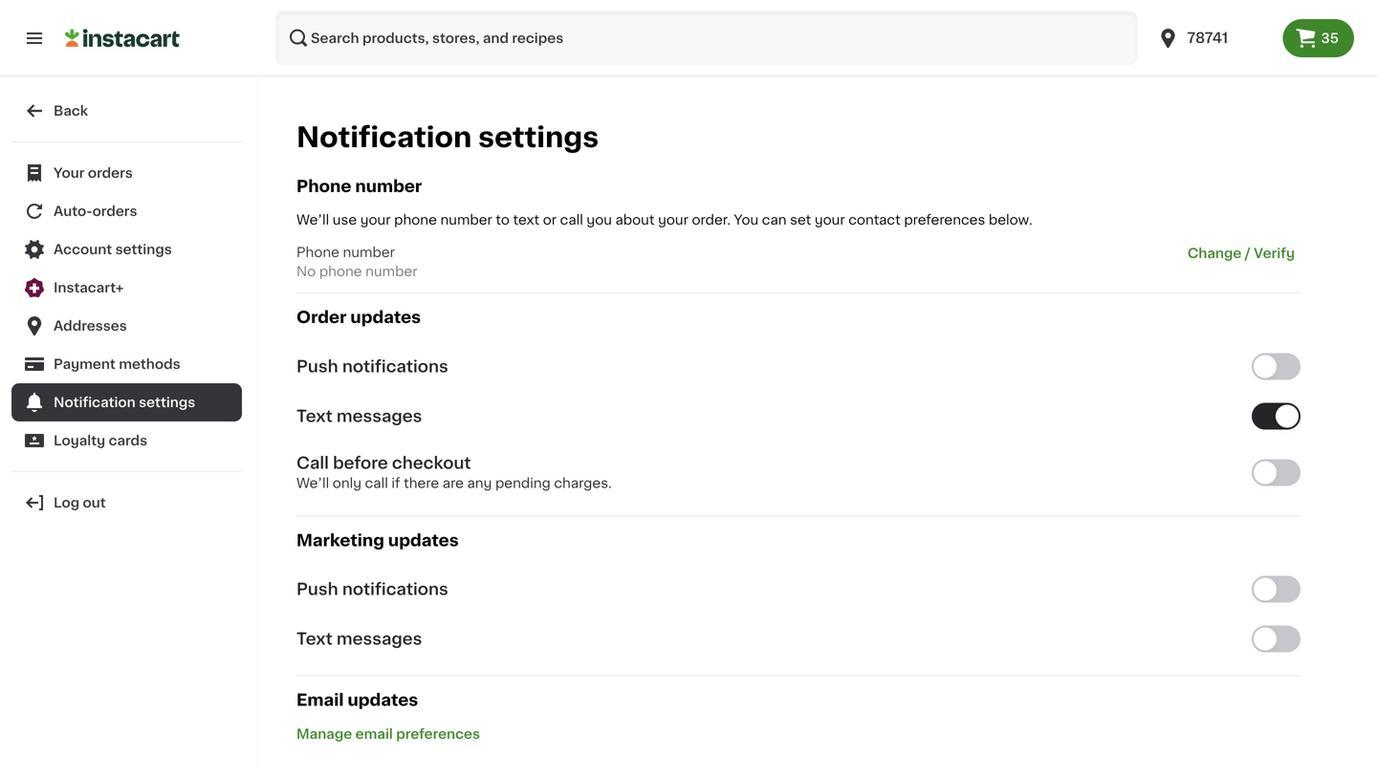 Task type: vqa. For each thing, say whether or not it's contained in the screenshot.
"upset" inside PEPTO-BISMOL UPSET STOMACH RELIEVER/ANTIDIARRHEAL, CHERRY
no



Task type: locate. For each thing, give the bounding box(es) containing it.
1 vertical spatial push
[[297, 582, 338, 598]]

1 vertical spatial notifications
[[342, 582, 448, 598]]

only
[[333, 477, 362, 490]]

auto-
[[54, 205, 92, 218]]

your left order.
[[658, 213, 689, 227]]

loyalty
[[54, 434, 105, 448]]

0 vertical spatial messages
[[337, 408, 422, 425]]

use
[[333, 213, 357, 227]]

1 vertical spatial phone
[[319, 265, 362, 278]]

push for order updates
[[297, 359, 338, 375]]

1 messages from the top
[[337, 408, 422, 425]]

2 messages from the top
[[337, 631, 422, 648]]

you
[[734, 213, 759, 227]]

instacart+ link
[[11, 269, 242, 307]]

preferences right email
[[396, 728, 480, 741]]

1 horizontal spatial phone
[[394, 213, 437, 227]]

text
[[297, 408, 333, 425], [297, 631, 333, 648]]

2 vertical spatial updates
[[348, 693, 418, 709]]

0 vertical spatial orders
[[88, 166, 133, 180]]

phone number no phone number
[[297, 246, 418, 278]]

0 vertical spatial phone
[[297, 178, 351, 195]]

notifications down the order updates
[[342, 359, 448, 375]]

0 vertical spatial text
[[297, 408, 333, 425]]

text up call
[[297, 408, 333, 425]]

push
[[297, 359, 338, 375], [297, 582, 338, 598]]

no
[[297, 265, 316, 278]]

account settings
[[54, 243, 172, 256]]

phone
[[394, 213, 437, 227], [319, 265, 362, 278]]

text up the email
[[297, 631, 333, 648]]

phone for phone number
[[297, 178, 351, 195]]

push down order
[[297, 359, 338, 375]]

2 phone from the top
[[297, 246, 340, 259]]

updates up manage email preferences link
[[348, 693, 418, 709]]

0 horizontal spatial phone
[[319, 265, 362, 278]]

notification up loyalty cards
[[54, 396, 136, 409]]

1 vertical spatial orders
[[92, 205, 137, 218]]

phone inside phone number no phone number
[[297, 246, 340, 259]]

2 your from the left
[[658, 213, 689, 227]]

we'll
[[297, 213, 329, 227], [297, 477, 329, 490]]

messages
[[337, 408, 422, 425], [337, 631, 422, 648]]

messages for order
[[337, 408, 422, 425]]

notification up phone number
[[297, 124, 472, 151]]

phone
[[297, 178, 351, 195], [297, 246, 340, 259]]

phone inside phone number no phone number
[[319, 265, 362, 278]]

None search field
[[275, 11, 1138, 65]]

2 push from the top
[[297, 582, 338, 598]]

manage email preferences
[[297, 728, 480, 741]]

updates
[[350, 310, 421, 326], [388, 533, 459, 549], [348, 693, 418, 709]]

phone down phone number
[[394, 213, 437, 227]]

notifications down marketing updates
[[342, 582, 448, 598]]

1 vertical spatial push notifications
[[297, 582, 448, 598]]

push down marketing
[[297, 582, 338, 598]]

we'll use your phone number to text or call you about your order. you can set your contact preferences below.
[[297, 213, 1033, 227]]

loyalty cards
[[54, 434, 147, 448]]

your
[[360, 213, 391, 227], [658, 213, 689, 227], [815, 213, 845, 227]]

preferences
[[904, 213, 986, 227], [396, 728, 480, 741]]

text messages up email updates on the bottom
[[297, 631, 422, 648]]

call right or
[[560, 213, 583, 227]]

0 vertical spatial push notifications
[[297, 359, 448, 375]]

number up use
[[355, 178, 422, 195]]

marketing
[[297, 533, 384, 549]]

0 vertical spatial text messages
[[297, 408, 422, 425]]

1 notifications from the top
[[342, 359, 448, 375]]

0 vertical spatial notification
[[297, 124, 472, 151]]

your right set
[[815, 213, 845, 227]]

text messages for order
[[297, 408, 422, 425]]

1 text from the top
[[297, 408, 333, 425]]

notification settings link
[[11, 384, 242, 422]]

phone right no
[[319, 265, 362, 278]]

messages for marketing
[[337, 631, 422, 648]]

call
[[297, 455, 329, 471]]

text messages for marketing
[[297, 631, 422, 648]]

1 vertical spatial we'll
[[297, 477, 329, 490]]

0 vertical spatial updates
[[350, 310, 421, 326]]

Search field
[[275, 11, 1138, 65]]

1 horizontal spatial notification settings
[[297, 124, 599, 151]]

orders up account settings
[[92, 205, 137, 218]]

1 push from the top
[[297, 359, 338, 375]]

text for order updates
[[297, 408, 333, 425]]

0 horizontal spatial preferences
[[396, 728, 480, 741]]

1 horizontal spatial preferences
[[904, 213, 986, 227]]

addresses
[[54, 319, 127, 333]]

log
[[54, 496, 80, 510]]

0 horizontal spatial call
[[365, 477, 388, 490]]

orders up auto-orders
[[88, 166, 133, 180]]

1 vertical spatial call
[[365, 477, 388, 490]]

there
[[404, 477, 439, 490]]

back
[[54, 104, 88, 118]]

or
[[543, 213, 557, 227]]

35 button
[[1283, 19, 1354, 57]]

change / verify button
[[1182, 243, 1301, 264]]

1 horizontal spatial notification
[[297, 124, 472, 151]]

push notifications down marketing updates
[[297, 582, 448, 598]]

2 text messages from the top
[[297, 631, 422, 648]]

pending
[[495, 477, 551, 490]]

notifications
[[342, 359, 448, 375], [342, 582, 448, 598]]

any
[[467, 477, 492, 490]]

messages up before
[[337, 408, 422, 425]]

1 we'll from the top
[[297, 213, 329, 227]]

2 we'll from the top
[[297, 477, 329, 490]]

0 vertical spatial phone
[[394, 213, 437, 227]]

1 phone from the top
[[297, 178, 351, 195]]

about
[[616, 213, 655, 227]]

0 vertical spatial we'll
[[297, 213, 329, 227]]

notification
[[297, 124, 472, 151], [54, 396, 136, 409]]

instacart logo image
[[65, 27, 180, 50]]

2 push notifications from the top
[[297, 582, 448, 598]]

push notifications down the order updates
[[297, 359, 448, 375]]

1 horizontal spatial your
[[658, 213, 689, 227]]

settings for notification settings link
[[139, 396, 195, 409]]

text messages up before
[[297, 408, 422, 425]]

we'll down call
[[297, 477, 329, 490]]

settings up or
[[478, 124, 599, 151]]

notification settings
[[297, 124, 599, 151], [54, 396, 195, 409]]

orders for auto-orders
[[92, 205, 137, 218]]

1 text messages from the top
[[297, 408, 422, 425]]

order
[[297, 310, 347, 326]]

push notifications for order
[[297, 359, 448, 375]]

push notifications
[[297, 359, 448, 375], [297, 582, 448, 598]]

1 push notifications from the top
[[297, 359, 448, 375]]

1 vertical spatial settings
[[115, 243, 172, 256]]

methods
[[119, 358, 180, 371]]

your right use
[[360, 213, 391, 227]]

1 vertical spatial notification
[[54, 396, 136, 409]]

settings
[[478, 124, 599, 151], [115, 243, 172, 256], [139, 396, 195, 409]]

1 vertical spatial text
[[297, 631, 333, 648]]

0 horizontal spatial your
[[360, 213, 391, 227]]

1 vertical spatial notification settings
[[54, 396, 195, 409]]

/
[[1245, 247, 1251, 260]]

settings up instacart+ link
[[115, 243, 172, 256]]

email updates
[[297, 693, 418, 709]]

1 vertical spatial phone
[[297, 246, 340, 259]]

phone up use
[[297, 178, 351, 195]]

call left the if
[[365, 477, 388, 490]]

settings down the methods
[[139, 396, 195, 409]]

number
[[355, 178, 422, 195], [440, 213, 492, 227], [343, 246, 395, 259], [366, 265, 418, 278]]

0 vertical spatial push
[[297, 359, 338, 375]]

1 vertical spatial updates
[[388, 533, 459, 549]]

1 horizontal spatial call
[[560, 213, 583, 227]]

78741 button
[[1145, 11, 1283, 65]]

we'll left use
[[297, 213, 329, 227]]

orders
[[88, 166, 133, 180], [92, 205, 137, 218]]

updates down phone number no phone number
[[350, 310, 421, 326]]

1 vertical spatial preferences
[[396, 728, 480, 741]]

0 vertical spatial notifications
[[342, 359, 448, 375]]

2 vertical spatial settings
[[139, 396, 195, 409]]

to
[[496, 213, 510, 227]]

preferences left "below."
[[904, 213, 986, 227]]

2 horizontal spatial your
[[815, 213, 845, 227]]

account settings link
[[11, 231, 242, 269]]

phone up no
[[297, 246, 340, 259]]

2 text from the top
[[297, 631, 333, 648]]

1 vertical spatial messages
[[337, 631, 422, 648]]

text messages
[[297, 408, 422, 425], [297, 631, 422, 648]]

2 notifications from the top
[[342, 582, 448, 598]]

email
[[297, 693, 344, 709]]

orders for your orders
[[88, 166, 133, 180]]

your
[[54, 166, 85, 180]]

below.
[[989, 213, 1033, 227]]

updates down there
[[388, 533, 459, 549]]

1 vertical spatial text messages
[[297, 631, 422, 648]]

call
[[560, 213, 583, 227], [365, 477, 388, 490]]

number down use
[[343, 246, 395, 259]]

messages up email updates on the bottom
[[337, 631, 422, 648]]



Task type: describe. For each thing, give the bounding box(es) containing it.
auto-orders
[[54, 205, 137, 218]]

0 horizontal spatial notification settings
[[54, 396, 195, 409]]

notifications for order
[[342, 359, 448, 375]]

0 vertical spatial call
[[560, 213, 583, 227]]

account
[[54, 243, 112, 256]]

78741 button
[[1157, 11, 1272, 65]]

can
[[762, 213, 787, 227]]

instacart+
[[54, 281, 124, 295]]

you
[[587, 213, 612, 227]]

charges.
[[554, 477, 612, 490]]

cards
[[109, 434, 147, 448]]

phone for phone number no phone number
[[297, 246, 340, 259]]

verify
[[1254, 247, 1295, 260]]

text
[[513, 213, 540, 227]]

0 vertical spatial settings
[[478, 124, 599, 151]]

contact
[[849, 213, 901, 227]]

your orders link
[[11, 154, 242, 192]]

0 horizontal spatial notification
[[54, 396, 136, 409]]

order.
[[692, 213, 731, 227]]

log out
[[54, 496, 106, 510]]

order updates
[[297, 310, 421, 326]]

phone for no
[[319, 265, 362, 278]]

set
[[790, 213, 811, 227]]

updates for order updates
[[350, 310, 421, 326]]

push notifications for marketing
[[297, 582, 448, 598]]

back link
[[11, 92, 242, 130]]

loyalty cards link
[[11, 422, 242, 460]]

manage
[[297, 728, 352, 741]]

if
[[392, 477, 400, 490]]

payment methods link
[[11, 345, 242, 384]]

out
[[83, 496, 106, 510]]

payment
[[54, 358, 116, 371]]

call inside call before checkout we'll only call if there are any pending charges.
[[365, 477, 388, 490]]

your orders
[[54, 166, 133, 180]]

text for marketing updates
[[297, 631, 333, 648]]

change
[[1188, 247, 1242, 260]]

settings for account settings link
[[115, 243, 172, 256]]

before
[[333, 455, 388, 471]]

call before checkout we'll only call if there are any pending charges.
[[297, 455, 612, 490]]

0 vertical spatial notification settings
[[297, 124, 599, 151]]

phone for your
[[394, 213, 437, 227]]

marketing updates
[[297, 533, 459, 549]]

updates for marketing updates
[[388, 533, 459, 549]]

log out link
[[11, 484, 242, 522]]

email
[[355, 728, 393, 741]]

we'll inside call before checkout we'll only call if there are any pending charges.
[[297, 477, 329, 490]]

3 your from the left
[[815, 213, 845, 227]]

change / verify
[[1188, 247, 1295, 260]]

push for marketing updates
[[297, 582, 338, 598]]

notifications for marketing
[[342, 582, 448, 598]]

checkout
[[392, 455, 471, 471]]

are
[[443, 477, 464, 490]]

addresses link
[[11, 307, 242, 345]]

35
[[1321, 32, 1339, 45]]

manage email preferences link
[[297, 728, 480, 741]]

1 your from the left
[[360, 213, 391, 227]]

0 vertical spatial preferences
[[904, 213, 986, 227]]

updates for email updates
[[348, 693, 418, 709]]

payment methods
[[54, 358, 180, 371]]

phone number
[[297, 178, 422, 195]]

number up the order updates
[[366, 265, 418, 278]]

number left to
[[440, 213, 492, 227]]

auto-orders link
[[11, 192, 242, 231]]

78741
[[1188, 31, 1228, 45]]



